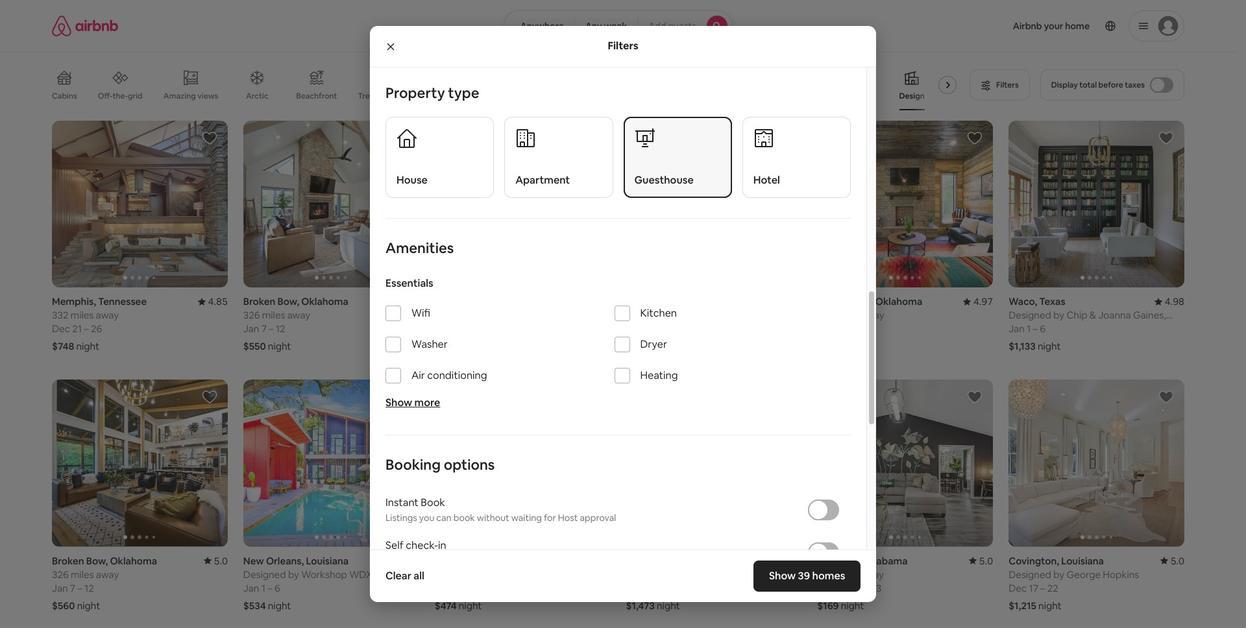 Task type: locate. For each thing, give the bounding box(es) containing it.
21 down 'kitchen'
[[663, 323, 672, 335]]

digest
[[739, 309, 768, 321]]

None search field
[[504, 10, 733, 42]]

group containing off-the-grid
[[52, 60, 962, 110]]

4.97
[[974, 296, 993, 308]]

add to wishlist: memphis, tennessee image
[[202, 130, 217, 146]]

0 vertical spatial 326
[[243, 309, 260, 321]]

1 horizontal spatial 5.0
[[979, 555, 993, 567]]

broken for broken bow, oklahoma 326 miles away jan 7 – 12 $550 night
[[243, 296, 275, 308]]

filters
[[608, 39, 638, 53]]

6 inside 'new orleans, louisiana designed by workshop wdxl jan 1 – 6 $534 night'
[[275, 582, 280, 594]]

0 horizontal spatial 5.0 out of 5 average rating image
[[203, 555, 228, 567]]

miles for broken bow, oklahoma 326 miles away jan 7 – 12 $550 night
[[262, 309, 285, 321]]

show more button
[[386, 396, 440, 410]]

night down 29
[[841, 599, 864, 612]]

broken right 4.85
[[243, 296, 275, 308]]

1 vertical spatial 1
[[261, 582, 265, 594]]

louisiana up george
[[1061, 555, 1104, 567]]

by for waco, texas
[[1054, 309, 1065, 321]]

0 horizontal spatial 7
[[70, 582, 75, 594]]

1 vertical spatial 326
[[52, 568, 69, 581]]

0 vertical spatial 7
[[261, 323, 267, 335]]

1 horizontal spatial dec
[[817, 582, 836, 594]]

joanna up the $1,133
[[1009, 321, 1041, 334]]

miles down memphis,
[[70, 309, 94, 321]]

all
[[414, 569, 424, 583]]

jan up the $1,133
[[1009, 323, 1025, 335]]

4.85
[[208, 296, 228, 308]]

7
[[261, 323, 267, 335], [70, 582, 75, 594]]

326 inside "broken bow, oklahoma 326 miles away jan 7 – 12 $560 night"
[[52, 568, 69, 581]]

covington,
[[1009, 555, 1059, 567]]

jan left 16
[[626, 323, 642, 335]]

book
[[421, 496, 445, 510]]

$560
[[52, 599, 75, 612]]

night right the $534
[[268, 599, 291, 612]]

off-
[[98, 91, 113, 101]]

326 inside broken bow, oklahoma 326 miles away jan 7 – 12 $550 night
[[243, 309, 260, 321]]

1 horizontal spatial louisiana
[[689, 296, 731, 308]]

miles inside broken bow, oklahoma 326 miles away jan 7 – 12 $550 night
[[262, 309, 285, 321]]

night down 22
[[1039, 599, 1062, 612]]

1 horizontal spatial 21
[[663, 323, 672, 335]]

broken
[[243, 296, 275, 308], [817, 296, 850, 308], [52, 555, 84, 567]]

self check-in
[[386, 539, 446, 553]]

1 horizontal spatial in
[[668, 309, 676, 321]]

12 inside broken bow, oklahoma 326 miles away jan 7 – 12 $550 night
[[276, 323, 285, 335]]

oklahoma inside "broken bow, oklahoma 326 miles away jan 7 – 12 $560 night"
[[110, 555, 157, 567]]

jan up $550 on the bottom of the page
[[243, 323, 259, 335]]

bow,
[[278, 296, 299, 308], [852, 296, 873, 308], [86, 555, 108, 567]]

0 horizontal spatial 1
[[261, 582, 265, 594]]

jan inside broken bow, oklahoma 326 miles away jan 7 – 12 $550 night
[[243, 323, 259, 335]]

oklahoma inside broken bow, oklahoma 326 miles away jan 7 – 12 $550 night
[[301, 296, 348, 308]]

2 horizontal spatial broken
[[817, 296, 850, 308]]

for
[[544, 512, 556, 524]]

miles right 338
[[836, 309, 859, 321]]

orleans, for featured
[[649, 296, 687, 308]]

jan up the $534
[[243, 582, 259, 594]]

featured
[[626, 309, 666, 321]]

away
[[96, 309, 119, 321], [287, 309, 310, 321], [861, 309, 884, 321], [96, 568, 119, 581], [861, 568, 884, 581]]

1 horizontal spatial 1
[[1027, 323, 1031, 335]]

2 5.0 from the left
[[979, 555, 993, 567]]

5.0 out of 5 average rating image for covington, louisiana designed by george hopkins dec 17 – 22 $1,215 night
[[1160, 555, 1185, 567]]

7 up $550 on the bottom of the page
[[261, 323, 267, 335]]

2 horizontal spatial oklahoma
[[875, 296, 923, 308]]

0 horizontal spatial orleans,
[[266, 555, 304, 567]]

0 vertical spatial in
[[668, 309, 676, 321]]

1 vertical spatial in
[[438, 539, 446, 553]]

night down 26 at bottom
[[76, 340, 99, 353]]

– inside huntsville, alabama 397 miles away dec 29 – jan 3 $169 night
[[851, 582, 856, 594]]

new inside 'new orleans, louisiana designed by workshop wdxl jan 1 – 6 $534 night'
[[243, 555, 264, 567]]

dec down 332
[[52, 323, 70, 335]]

by up 22
[[1054, 568, 1065, 581]]

joanna right &
[[1098, 309, 1131, 321]]

– inside new orleans, louisiana featured in architectural digest jan 16 – 21 $238 night
[[656, 323, 661, 335]]

tennessee
[[98, 296, 147, 308]]

1 horizontal spatial show
[[769, 569, 796, 583]]

any week button
[[574, 10, 638, 42]]

night right the $560
[[77, 599, 100, 612]]

in down can
[[438, 539, 446, 553]]

1 vertical spatial show
[[769, 569, 796, 583]]

–
[[84, 323, 89, 335], [269, 323, 274, 335], [656, 323, 661, 335], [1033, 323, 1038, 335], [77, 582, 82, 594], [268, 582, 272, 594], [851, 582, 856, 594], [1040, 582, 1045, 594]]

7 inside "broken bow, oklahoma 326 miles away jan 7 – 12 $560 night"
[[70, 582, 75, 594]]

away for broken bow, oklahoma 326 miles away jan 7 – 12 $550 night
[[287, 309, 310, 321]]

host
[[558, 512, 578, 524]]

12
[[276, 323, 285, 335], [84, 582, 94, 594]]

1
[[1027, 323, 1031, 335], [261, 582, 265, 594]]

0 horizontal spatial add to wishlist: broken bow, oklahoma image
[[393, 130, 409, 146]]

can
[[436, 512, 451, 524]]

1 horizontal spatial orleans,
[[649, 296, 687, 308]]

jan inside "broken bow, oklahoma 326 miles away jan 7 – 12 $560 night"
[[52, 582, 68, 594]]

night down 16
[[651, 340, 674, 353]]

by down texas
[[1054, 309, 1065, 321]]

0 horizontal spatial gaines,
[[1043, 321, 1076, 334]]

1 up the $1,133
[[1027, 323, 1031, 335]]

21 inside memphis, tennessee 332 miles away dec 21 – 26 $748 night
[[72, 323, 82, 335]]

add to wishlist: broken bow, oklahoma image
[[202, 390, 217, 405]]

2 horizontal spatial 5.0 out of 5 average rating image
[[1160, 555, 1185, 567]]

0 vertical spatial orleans,
[[649, 296, 687, 308]]

orleans, inside 'new orleans, louisiana designed by workshop wdxl jan 1 – 6 $534 night'
[[266, 555, 304, 567]]

4.85 out of 5 average rating image
[[198, 296, 228, 308]]

louisiana for workshop
[[306, 555, 349, 567]]

5.0
[[214, 555, 228, 567], [979, 555, 993, 567], [1171, 555, 1185, 567]]

memphis,
[[52, 296, 96, 308]]

bow, for broken bow, oklahoma 338 miles away
[[852, 296, 873, 308]]

miles inside broken bow, oklahoma 338 miles away
[[836, 309, 859, 321]]

instant book listings you can book without waiting for host approval
[[386, 496, 616, 524]]

show for show more
[[386, 396, 412, 410]]

night inside 'new orleans, louisiana designed by workshop wdxl jan 1 – 6 $534 night'
[[268, 599, 291, 612]]

miles inside memphis, tennessee 332 miles away dec 21 – 26 $748 night
[[70, 309, 94, 321]]

by left workshop
[[288, 568, 299, 581]]

design
[[899, 91, 925, 101]]

1 horizontal spatial 7
[[261, 323, 267, 335]]

night inside broken bow, oklahoma 326 miles away jan 7 – 12 $550 night
[[268, 340, 291, 353]]

gaines, down texas
[[1043, 321, 1076, 334]]

louisiana inside 'new orleans, louisiana designed by workshop wdxl jan 1 – 6 $534 night'
[[306, 555, 349, 567]]

apartment
[[516, 173, 570, 187]]

group
[[52, 60, 962, 110], [52, 121, 228, 288], [243, 121, 419, 288], [435, 121, 610, 288], [626, 121, 802, 288], [817, 121, 1169, 288], [1009, 121, 1185, 288], [52, 380, 228, 547], [243, 380, 419, 547], [435, 380, 610, 547], [626, 380, 802, 547], [817, 380, 993, 547], [1009, 380, 1185, 547]]

1 5.0 out of 5 average rating image from the left
[[203, 555, 228, 567]]

booking
[[386, 456, 441, 474]]

designed down waco,
[[1009, 309, 1051, 321]]

show left "more"
[[386, 396, 412, 410]]

broken for broken bow, oklahoma 326 miles away jan 7 – 12 $560 night
[[52, 555, 84, 567]]

oklahoma for broken bow, oklahoma 338 miles away
[[875, 296, 923, 308]]

orleans, up workshop
[[266, 555, 304, 567]]

0 vertical spatial new
[[626, 296, 647, 308]]

hotel button
[[742, 117, 851, 198]]

0 horizontal spatial in
[[438, 539, 446, 553]]

add to wishlist: broken bow, oklahoma image for 4.97
[[967, 130, 983, 146]]

2 horizontal spatial bow,
[[852, 296, 873, 308]]

bow, inside broken bow, oklahoma 338 miles away
[[852, 296, 873, 308]]

listings
[[386, 512, 417, 524]]

in
[[668, 309, 676, 321], [438, 539, 446, 553]]

jan
[[243, 323, 259, 335], [626, 323, 642, 335], [1009, 323, 1025, 335], [52, 582, 68, 594], [243, 582, 259, 594], [858, 582, 874, 594]]

in inside filters dialog
[[438, 539, 446, 553]]

5.0 out of 5 average rating image
[[203, 555, 228, 567], [969, 555, 993, 567], [1160, 555, 1185, 567]]

0 horizontal spatial dec
[[52, 323, 70, 335]]

21
[[72, 323, 82, 335], [663, 323, 672, 335]]

0 vertical spatial 12
[[276, 323, 285, 335]]

326 up the $560
[[52, 568, 69, 581]]

away inside "broken bow, oklahoma 326 miles away jan 7 – 12 $560 night"
[[96, 568, 119, 581]]

dec left 17
[[1009, 582, 1027, 594]]

total
[[1080, 80, 1097, 90]]

bow, for broken bow, oklahoma 326 miles away jan 7 – 12 $550 night
[[278, 296, 299, 308]]

0 horizontal spatial 5.0
[[214, 555, 228, 567]]

away inside memphis, tennessee 332 miles away dec 21 – 26 $748 night
[[96, 309, 119, 321]]

add to wishlist: new orleans, louisiana image
[[393, 390, 409, 405]]

profile element
[[748, 0, 1185, 52]]

12 inside "broken bow, oklahoma 326 miles away jan 7 – 12 $560 night"
[[84, 582, 94, 594]]

miles up 29
[[836, 568, 859, 581]]

0 horizontal spatial 326
[[52, 568, 69, 581]]

add to wishlist: covington, louisiana image
[[1159, 390, 1174, 405]]

0 vertical spatial 1
[[1027, 323, 1031, 335]]

jan left "3" on the right of the page
[[858, 582, 874, 594]]

dec down 397
[[817, 582, 836, 594]]

designed up 17
[[1009, 568, 1051, 581]]

0 horizontal spatial oklahoma
[[110, 555, 157, 567]]

7 up the $560
[[70, 582, 75, 594]]

0 horizontal spatial bow,
[[86, 555, 108, 567]]

0 horizontal spatial louisiana
[[306, 555, 349, 567]]

jan inside 'new orleans, louisiana designed by workshop wdxl jan 1 – 6 $534 night'
[[243, 582, 259, 594]]

george
[[1067, 568, 1101, 581]]

0 vertical spatial 6
[[1040, 323, 1046, 335]]

gaines, down 4.98 out of 5 average rating icon
[[1133, 309, 1166, 321]]

booking options
[[386, 456, 495, 474]]

oklahoma
[[301, 296, 348, 308], [875, 296, 923, 308], [110, 555, 157, 567]]

1 horizontal spatial joanna
[[1098, 309, 1131, 321]]

26
[[91, 323, 102, 335]]

2 21 from the left
[[663, 323, 672, 335]]

21 left 26 at bottom
[[72, 323, 82, 335]]

– inside memphis, tennessee 332 miles away dec 21 – 26 $748 night
[[84, 323, 89, 335]]

1 21 from the left
[[72, 323, 82, 335]]

night right $550 on the bottom of the page
[[268, 340, 291, 353]]

bow, inside "broken bow, oklahoma 326 miles away jan 7 – 12 $560 night"
[[86, 555, 108, 567]]

designed
[[1009, 309, 1051, 321], [243, 568, 286, 581], [1009, 568, 1051, 581]]

group for $169
[[817, 380, 993, 547]]

1 add to wishlist: broken bow, oklahoma image from the left
[[393, 130, 409, 146]]

week
[[604, 20, 627, 32]]

amazing
[[163, 91, 196, 101]]

1 horizontal spatial oklahoma
[[301, 296, 348, 308]]

without
[[477, 512, 509, 524]]

add to wishlist: broken bow, oklahoma image
[[393, 130, 409, 146], [967, 130, 983, 146]]

louisiana up workshop
[[306, 555, 349, 567]]

29
[[838, 582, 849, 594]]

apartment button
[[504, 117, 613, 198]]

clear
[[386, 569, 411, 583]]

39
[[798, 569, 810, 583]]

show left 39
[[769, 569, 796, 583]]

7 inside broken bow, oklahoma 326 miles away jan 7 – 12 $550 night
[[261, 323, 267, 335]]

gaines,
[[1133, 309, 1166, 321], [1043, 321, 1076, 334]]

away for broken bow, oklahoma 326 miles away jan 7 – 12 $560 night
[[96, 568, 119, 581]]

1 horizontal spatial 12
[[276, 323, 285, 335]]

miles
[[70, 309, 94, 321], [262, 309, 285, 321], [836, 309, 859, 321], [71, 568, 94, 581], [836, 568, 859, 581]]

new orleans, louisiana featured in architectural digest jan 16 – 21 $238 night
[[626, 296, 768, 353]]

1 vertical spatial 12
[[84, 582, 94, 594]]

1 up the $534
[[261, 582, 265, 594]]

broken inside broken bow, oklahoma 326 miles away jan 7 – 12 $550 night
[[243, 296, 275, 308]]

12 for $550
[[276, 323, 285, 335]]

1 vertical spatial new
[[243, 555, 264, 567]]

new inside new orleans, louisiana featured in architectural digest jan 16 – 21 $238 night
[[626, 296, 647, 308]]

away inside broken bow, oklahoma 338 miles away
[[861, 309, 884, 321]]

group for $534
[[243, 380, 419, 547]]

$169
[[817, 599, 839, 612]]

broken inside "broken bow, oklahoma 326 miles away jan 7 – 12 $560 night"
[[52, 555, 84, 567]]

7 for $550
[[261, 323, 267, 335]]

0 horizontal spatial 6
[[275, 582, 280, 594]]

2 horizontal spatial dec
[[1009, 582, 1027, 594]]

1 horizontal spatial new
[[626, 296, 647, 308]]

broken bow, oklahoma 338 miles away
[[817, 296, 923, 321]]

group for $1,473
[[626, 380, 802, 547]]

louisiana inside new orleans, louisiana featured in architectural digest jan 16 – 21 $238 night
[[689, 296, 731, 308]]

bow, inside broken bow, oklahoma 326 miles away jan 7 – 12 $550 night
[[278, 296, 299, 308]]

by inside covington, louisiana designed by george hopkins dec 17 – 22 $1,215 night
[[1054, 568, 1065, 581]]

the-
[[113, 91, 128, 101]]

by inside waco, texas designed by chip & joanna gaines, joanna gaines, magnolia network
[[1054, 309, 1065, 321]]

326 for broken bow, oklahoma 326 miles away jan 7 – 12 $560 night
[[52, 568, 69, 581]]

1 horizontal spatial 6
[[1040, 323, 1046, 335]]

2 5.0 out of 5 average rating image from the left
[[969, 555, 993, 567]]

– inside "broken bow, oklahoma 326 miles away jan 7 – 12 $560 night"
[[77, 582, 82, 594]]

7 for $560
[[70, 582, 75, 594]]

$1,133
[[1009, 340, 1036, 353]]

louisiana up architectural
[[689, 296, 731, 308]]

miles up the $560
[[71, 568, 94, 581]]

1 vertical spatial 7
[[70, 582, 75, 594]]

$748
[[52, 340, 74, 353]]

dec for 332
[[52, 323, 70, 335]]

1 horizontal spatial add to wishlist: broken bow, oklahoma image
[[967, 130, 983, 146]]

huntsville,
[[817, 555, 865, 567]]

broken up 338
[[817, 296, 850, 308]]

magnolia
[[1079, 321, 1119, 334]]

0 horizontal spatial new
[[243, 555, 264, 567]]

designed up the $534
[[243, 568, 286, 581]]

1 vertical spatial orleans,
[[266, 555, 304, 567]]

orleans,
[[649, 296, 687, 308], [266, 555, 304, 567]]

dec inside memphis, tennessee 332 miles away dec 21 – 26 $748 night
[[52, 323, 70, 335]]

dec inside huntsville, alabama 397 miles away dec 29 – jan 3 $169 night
[[817, 582, 836, 594]]

1 horizontal spatial broken
[[243, 296, 275, 308]]

new up "featured"
[[626, 296, 647, 308]]

0 horizontal spatial 12
[[84, 582, 94, 594]]

louisiana for architectural
[[689, 296, 731, 308]]

night right the $1,133
[[1038, 340, 1061, 353]]

1 vertical spatial 6
[[275, 582, 280, 594]]

$238
[[626, 340, 649, 353]]

0 horizontal spatial joanna
[[1009, 321, 1041, 334]]

hopkins
[[1103, 568, 1139, 581]]

1 5.0 from the left
[[214, 555, 228, 567]]

– inside broken bow, oklahoma 326 miles away jan 7 – 12 $550 night
[[269, 323, 274, 335]]

2 add to wishlist: broken bow, oklahoma image from the left
[[967, 130, 983, 146]]

add
[[649, 20, 666, 32]]

night inside jan 1 – 6 $1,133 night
[[1038, 340, 1061, 353]]

architectural
[[678, 309, 737, 321]]

away inside broken bow, oklahoma 326 miles away jan 7 – 12 $550 night
[[287, 309, 310, 321]]

0 horizontal spatial show
[[386, 396, 412, 410]]

show 39 homes
[[769, 569, 845, 583]]

night inside memphis, tennessee 332 miles away dec 21 – 26 $748 night
[[76, 340, 99, 353]]

0 horizontal spatial broken
[[52, 555, 84, 567]]

1 horizontal spatial bow,
[[278, 296, 299, 308]]

new up the $534
[[243, 555, 264, 567]]

$1,473 night
[[626, 599, 680, 612]]

338
[[817, 309, 834, 321]]

0 vertical spatial show
[[386, 396, 412, 410]]

night right $474
[[459, 599, 482, 612]]

$474 night
[[435, 599, 482, 612]]

3 5.0 from the left
[[1171, 555, 1185, 567]]

in right "featured"
[[668, 309, 676, 321]]

miles up $550 on the bottom of the page
[[262, 309, 285, 321]]

orleans, inside new orleans, louisiana featured in architectural digest jan 16 – 21 $238 night
[[649, 296, 687, 308]]

by inside 'new orleans, louisiana designed by workshop wdxl jan 1 – 6 $534 night'
[[288, 568, 299, 581]]

designed inside waco, texas designed by chip & joanna gaines, joanna gaines, magnolia network
[[1009, 309, 1051, 321]]

2 horizontal spatial louisiana
[[1061, 555, 1104, 567]]

clear all
[[386, 569, 424, 583]]

air conditioning
[[412, 369, 487, 382]]

waco, texas designed by chip & joanna gaines, joanna gaines, magnolia network
[[1009, 296, 1166, 334]]

add to wishlist: broken bow, oklahoma image for 4.93
[[393, 130, 409, 146]]

$1,473
[[626, 599, 655, 612]]

3 5.0 out of 5 average rating image from the left
[[1160, 555, 1185, 567]]

jan up the $560
[[52, 582, 68, 594]]

oklahoma inside broken bow, oklahoma 338 miles away
[[875, 296, 923, 308]]

designed inside covington, louisiana designed by george hopkins dec 17 – 22 $1,215 night
[[1009, 568, 1051, 581]]

miles inside "broken bow, oklahoma 326 miles away jan 7 – 12 $560 night"
[[71, 568, 94, 581]]

1 horizontal spatial 326
[[243, 309, 260, 321]]

326 up $550 on the bottom of the page
[[243, 309, 260, 321]]

4.98
[[1165, 296, 1185, 308]]

2 horizontal spatial 5.0
[[1171, 555, 1185, 567]]

4.93 out of 5 average rating image
[[389, 296, 419, 308]]

broken up the $560
[[52, 555, 84, 567]]

broken inside broken bow, oklahoma 338 miles away
[[817, 296, 850, 308]]

1 horizontal spatial 5.0 out of 5 average rating image
[[969, 555, 993, 567]]

before
[[1099, 80, 1123, 90]]

orleans, up "featured"
[[649, 296, 687, 308]]

4.97 out of 5 average rating image
[[963, 296, 993, 308]]

0 horizontal spatial 21
[[72, 323, 82, 335]]



Task type: describe. For each thing, give the bounding box(es) containing it.
options
[[444, 456, 495, 474]]

conditioning
[[427, 369, 487, 382]]

5.0 for huntsville, alabama 397 miles away dec 29 – jan 3 $169 night
[[979, 555, 993, 567]]

– inside covington, louisiana designed by george hopkins dec 17 – 22 $1,215 night
[[1040, 582, 1045, 594]]

group for $1,133
[[1009, 121, 1185, 288]]

6 inside jan 1 – 6 $1,133 night
[[1040, 323, 1046, 335]]

self
[[386, 539, 404, 553]]

new for new orleans, louisiana featured in architectural digest jan 16 – 21 $238 night
[[626, 296, 647, 308]]

anywhere
[[520, 20, 564, 32]]

night inside covington, louisiana designed by george hopkins dec 17 – 22 $1,215 night
[[1039, 599, 1062, 612]]

5.0 for covington, louisiana designed by george hopkins dec 17 – 22 $1,215 night
[[1171, 555, 1185, 567]]

in inside new orleans, louisiana featured in architectural digest jan 16 – 21 $238 night
[[668, 309, 676, 321]]

kitchen
[[640, 307, 677, 320]]

$550
[[243, 340, 266, 353]]

hotel
[[753, 173, 780, 187]]

$415
[[435, 340, 456, 353]]

by for covington, louisiana
[[1054, 568, 1065, 581]]

jan inside jan 1 – 6 $1,133 night
[[1009, 323, 1025, 335]]

filters dialog
[[370, 26, 876, 628]]

$534
[[243, 599, 266, 612]]

away inside huntsville, alabama 397 miles away dec 29 – jan 3 $169 night
[[861, 568, 884, 581]]

views
[[197, 91, 218, 101]]

mansions
[[422, 91, 456, 101]]

treehouses
[[358, 91, 400, 101]]

bow, for broken bow, oklahoma 326 miles away jan 7 – 12 $560 night
[[86, 555, 108, 567]]

house button
[[386, 117, 494, 198]]

broken bow, oklahoma 326 miles away jan 7 – 12 $560 night
[[52, 555, 157, 612]]

designed for covington,
[[1009, 568, 1051, 581]]

night right $1,473
[[657, 599, 680, 612]]

off-the-grid
[[98, 91, 143, 101]]

any
[[585, 20, 602, 32]]

clear all button
[[379, 563, 431, 589]]

arctic
[[246, 91, 268, 101]]

homes
[[812, 569, 845, 583]]

covington, louisiana designed by george hopkins dec 17 – 22 $1,215 night
[[1009, 555, 1139, 612]]

21 inside new orleans, louisiana featured in architectural digest jan 16 – 21 $238 night
[[663, 323, 672, 335]]

show more
[[386, 396, 440, 410]]

1 horizontal spatial gaines,
[[1133, 309, 1166, 321]]

huntsville, alabama 397 miles away dec 29 – jan 3 $169 night
[[817, 555, 908, 612]]

book
[[453, 512, 475, 524]]

group for $550
[[243, 121, 419, 288]]

5.0 for broken bow, oklahoma 326 miles away jan 7 – 12 $560 night
[[214, 555, 228, 567]]

house
[[397, 173, 428, 187]]

waco,
[[1009, 296, 1037, 308]]

broken bow, oklahoma 326 miles away jan 7 – 12 $550 night
[[243, 296, 348, 353]]

16
[[644, 323, 654, 335]]

jan inside new orleans, louisiana featured in architectural digest jan 16 – 21 $238 night
[[626, 323, 642, 335]]

away for broken bow, oklahoma 338 miles away
[[861, 309, 884, 321]]

– inside 'new orleans, louisiana designed by workshop wdxl jan 1 – 6 $534 night'
[[268, 582, 272, 594]]

332
[[52, 309, 68, 321]]

show for show 39 homes
[[769, 569, 796, 583]]

night inside huntsville, alabama 397 miles away dec 29 – jan 3 $169 night
[[841, 599, 864, 612]]

washer
[[412, 338, 448, 351]]

chip
[[1067, 309, 1088, 321]]

orleans, for designed
[[266, 555, 304, 567]]

add to wishlist: huntsville, alabama image
[[967, 390, 983, 405]]

louisiana inside covington, louisiana designed by george hopkins dec 17 – 22 $1,215 night
[[1061, 555, 1104, 567]]

essentials
[[386, 277, 433, 290]]

show 39 homes link
[[753, 561, 861, 592]]

property
[[386, 84, 445, 102]]

night inside new orleans, louisiana featured in architectural digest jan 16 – 21 $238 night
[[651, 340, 674, 353]]

broken for broken bow, oklahoma 338 miles away
[[817, 296, 850, 308]]

miles inside huntsville, alabama 397 miles away dec 29 – jan 3 $169 night
[[836, 568, 859, 581]]

add guests
[[649, 20, 696, 32]]

wdxl
[[349, 568, 377, 581]]

memphis, tennessee 332 miles away dec 21 – 26 $748 night
[[52, 296, 147, 353]]

oklahoma for broken bow, oklahoma 326 miles away jan 7 – 12 $550 night
[[301, 296, 348, 308]]

jan 1 – 6 $1,133 night
[[1009, 323, 1061, 353]]

heating
[[640, 369, 678, 382]]

alabama
[[867, 555, 908, 567]]

12 for $560
[[84, 582, 94, 594]]

5.0 out of 5 average rating image for huntsville, alabama 397 miles away dec 29 – jan 3 $169 night
[[969, 555, 993, 567]]

workshop
[[301, 568, 347, 581]]

more
[[414, 396, 440, 410]]

display total before taxes
[[1051, 80, 1145, 90]]

397
[[817, 568, 834, 581]]

17
[[1029, 582, 1038, 594]]

designed for waco,
[[1009, 309, 1051, 321]]

new for new orleans, louisiana designed by workshop wdxl jan 1 – 6 $534 night
[[243, 555, 264, 567]]

group for $748
[[52, 121, 228, 288]]

group for $1,215
[[1009, 380, 1185, 547]]

3
[[876, 582, 881, 594]]

dryer
[[640, 338, 667, 351]]

guesthouse
[[634, 173, 694, 187]]

you
[[419, 512, 434, 524]]

night inside "broken bow, oklahoma 326 miles away jan 7 – 12 $560 night"
[[77, 599, 100, 612]]

4.98 out of 5 average rating image
[[1155, 296, 1185, 308]]

designed inside 'new orleans, louisiana designed by workshop wdxl jan 1 – 6 $534 night'
[[243, 568, 286, 581]]

cabins
[[52, 91, 77, 101]]

taxes
[[1125, 80, 1145, 90]]

tropical
[[840, 91, 870, 101]]

jan inside huntsville, alabama 397 miles away dec 29 – jan 3 $169 night
[[858, 582, 874, 594]]

22
[[1047, 582, 1058, 594]]

dec inside covington, louisiana designed by george hopkins dec 17 – 22 $1,215 night
[[1009, 582, 1027, 594]]

– inside jan 1 – 6 $1,133 night
[[1033, 323, 1038, 335]]

oklahoma for broken bow, oklahoma 326 miles away jan 7 – 12 $560 night
[[110, 555, 157, 567]]

1 inside jan 1 – 6 $1,133 night
[[1027, 323, 1031, 335]]

&
[[1090, 309, 1096, 321]]

guesthouse button
[[623, 117, 732, 198]]

dec for 397
[[817, 582, 836, 594]]

amenities
[[386, 239, 454, 257]]

miles for broken bow, oklahoma 326 miles away jan 7 – 12 $560 night
[[71, 568, 94, 581]]

1 inside 'new orleans, louisiana designed by workshop wdxl jan 1 – 6 $534 night'
[[261, 582, 265, 594]]

group for $560
[[52, 380, 228, 547]]

none search field containing anywhere
[[504, 10, 733, 42]]

326 for broken bow, oklahoma 326 miles away jan 7 – 12 $550 night
[[243, 309, 260, 321]]

new orleans, louisiana designed by workshop wdxl jan 1 – 6 $534 night
[[243, 555, 377, 612]]

group for $238
[[626, 121, 802, 288]]

add guests button
[[638, 10, 733, 42]]

$1,215
[[1009, 599, 1036, 612]]

add to wishlist: waco, texas image
[[1159, 130, 1174, 146]]

approval
[[580, 512, 616, 524]]

miles for broken bow, oklahoma 338 miles away
[[836, 309, 859, 321]]

check-
[[406, 539, 438, 553]]

$474
[[435, 599, 457, 612]]

5.0 out of 5 average rating image for broken bow, oklahoma 326 miles away jan 7 – 12 $560 night
[[203, 555, 228, 567]]

amazing views
[[163, 91, 218, 101]]

network
[[1121, 321, 1160, 334]]



Task type: vqa. For each thing, say whether or not it's contained in the screenshot.
the $550
yes



